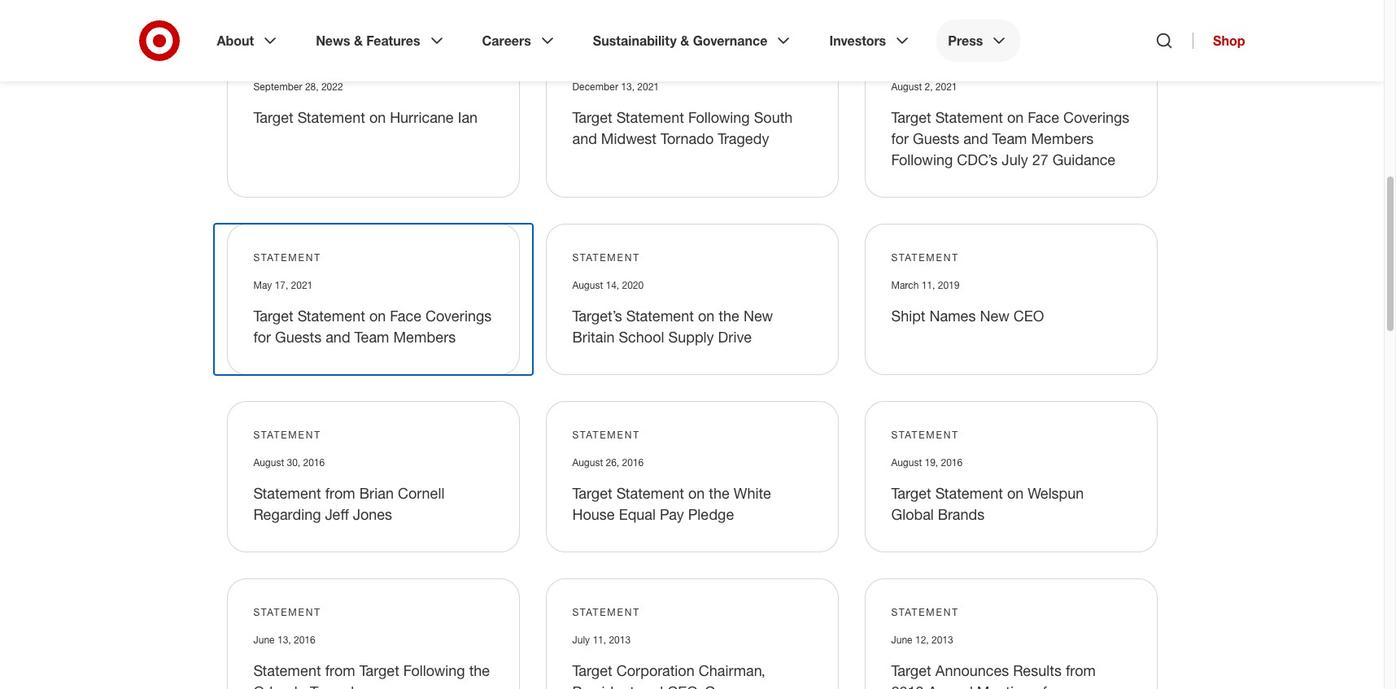 Task type: locate. For each thing, give the bounding box(es) containing it.
2016 right 19,
[[941, 456, 963, 469]]

statement up midwest
[[617, 108, 684, 126]]

guests up cdc's
[[913, 129, 960, 147]]

1 new from the left
[[744, 307, 773, 325]]

coverings inside target statement on face coverings for guests and team members following cdc's july 27 guidance
[[1064, 108, 1130, 126]]

& left governance
[[680, 33, 689, 49]]

on inside target statement on face coverings for guests and team members
[[369, 307, 386, 325]]

statement inside target statement on face coverings for guests and team members following cdc's july 27 guidance
[[936, 108, 1003, 126]]

august left 26,
[[572, 456, 603, 469]]

0 vertical spatial july
[[1002, 150, 1028, 168]]

new left ceo
[[980, 307, 1010, 325]]

july left 27
[[1002, 150, 1028, 168]]

meeting
[[977, 683, 1030, 689]]

0 vertical spatial coverings
[[1064, 108, 1130, 126]]

the for new
[[719, 307, 740, 325]]

target statement on hurricane ian link
[[253, 108, 478, 126]]

1 horizontal spatial members
[[1031, 129, 1094, 147]]

1 vertical spatial for
[[253, 328, 271, 346]]

12,
[[915, 634, 929, 646]]

1 vertical spatial guests
[[275, 328, 322, 346]]

guests for target statement on face coverings for guests and team members
[[275, 328, 322, 346]]

team for target statement on face coverings for guests and team members following cdc's july 27 guidance
[[992, 129, 1027, 147]]

the
[[719, 307, 740, 325], [709, 484, 730, 502], [469, 661, 490, 679]]

and inside 'target statement following south and midwest tornado tragedy'
[[572, 129, 597, 147]]

members inside target statement on face coverings for guests and team members following cdc's july 27 guidance
[[1031, 129, 1094, 147]]

0 vertical spatial the
[[719, 307, 740, 325]]

members inside target statement on face coverings for guests and team members
[[393, 328, 456, 346]]

target for target statement on the white house equal pay pledge
[[572, 484, 612, 502]]

press
[[948, 33, 983, 49]]

august left 14,
[[572, 279, 603, 291]]

following inside target statement on face coverings for guests and team members following cdc's july 27 guidance
[[891, 150, 953, 168]]

statement up orlando
[[253, 661, 321, 679]]

target inside target statement on the white house equal pay pledge
[[572, 484, 612, 502]]

target inside statement from target following the orlando tragedy
[[359, 661, 399, 679]]

december
[[572, 80, 618, 93]]

1 vertical spatial the
[[709, 484, 730, 502]]

11, left 2019
[[922, 279, 935, 291]]

august left 2,
[[891, 80, 922, 93]]

0 horizontal spatial members
[[393, 328, 456, 346]]

sustainability
[[593, 33, 677, 49]]

members for target statement on face coverings for guests and team members
[[393, 328, 456, 346]]

0 vertical spatial tragedy
[[718, 129, 769, 147]]

hurricane
[[390, 108, 454, 126]]

1 horizontal spatial 2013
[[891, 683, 924, 689]]

1 horizontal spatial &
[[680, 33, 689, 49]]

target for target corporation chairman, president and ceo, greg
[[572, 661, 612, 679]]

statement up june 13, 2016
[[253, 606, 321, 618]]

1 vertical spatial team
[[354, 328, 389, 346]]

0 horizontal spatial june
[[253, 634, 275, 646]]

the inside statement from target following the orlando tragedy
[[469, 661, 490, 679]]

target inside target announces results from 2013 annual meeting o
[[891, 661, 931, 679]]

1 vertical spatial 13,
[[277, 634, 291, 646]]

face inside target statement on face coverings for guests and team members following cdc's july 27 guidance
[[1028, 108, 1060, 126]]

2 vertical spatial following
[[403, 661, 465, 679]]

statement up july 11, 2013
[[572, 606, 640, 618]]

global
[[891, 505, 934, 523]]

2 new from the left
[[980, 307, 1010, 325]]

team for target statement on face coverings for guests and team members
[[354, 328, 389, 346]]

1 horizontal spatial coverings
[[1064, 108, 1130, 126]]

may 17, 2021
[[253, 279, 313, 291]]

1 horizontal spatial july
[[1002, 150, 1028, 168]]

about link
[[205, 20, 291, 62]]

1 horizontal spatial new
[[980, 307, 1010, 325]]

1 & from the left
[[354, 33, 363, 49]]

0 vertical spatial 13,
[[621, 80, 635, 93]]

1 horizontal spatial for
[[891, 129, 909, 147]]

june 13, 2016
[[253, 634, 315, 646]]

1 horizontal spatial following
[[688, 108, 750, 126]]

face inside target statement on face coverings for guests and team members
[[390, 307, 422, 325]]

1 horizontal spatial face
[[1028, 108, 1060, 126]]

statement up brands
[[936, 484, 1003, 502]]

new
[[744, 307, 773, 325], [980, 307, 1010, 325]]

august left 30,
[[253, 456, 284, 469]]

for down the august 2, 2021
[[891, 129, 909, 147]]

1 june from the left
[[253, 634, 275, 646]]

1 horizontal spatial guests
[[913, 129, 960, 147]]

statement from brian cornell regarding jeff jones
[[253, 484, 445, 523]]

statement
[[891, 53, 959, 65], [298, 108, 365, 126], [617, 108, 684, 126], [936, 108, 1003, 126], [253, 251, 321, 264], [572, 251, 640, 264], [891, 251, 959, 264], [298, 307, 365, 325], [626, 307, 694, 325], [253, 429, 321, 441], [572, 429, 640, 441], [891, 429, 959, 441], [253, 484, 321, 502], [617, 484, 684, 502], [936, 484, 1003, 502], [253, 606, 321, 618], [572, 606, 640, 618], [891, 606, 959, 618], [253, 661, 321, 679]]

2016 right 26,
[[622, 456, 644, 469]]

on for target statement on face coverings for guests and team members
[[369, 307, 386, 325]]

june 12, 2013
[[891, 634, 953, 646]]

target inside target statement on face coverings for guests and team members
[[253, 307, 294, 325]]

tragedy right orlando
[[310, 683, 362, 689]]

governance
[[693, 33, 768, 49]]

target statement on face coverings for guests and team members following cdc's july 27 guidance
[[891, 108, 1130, 168]]

2022
[[321, 80, 343, 93]]

0 horizontal spatial guests
[[275, 328, 322, 346]]

statement up school
[[626, 307, 694, 325]]

2 june from the left
[[891, 634, 913, 646]]

on inside target statement on welspun global brands
[[1007, 484, 1024, 502]]

0 vertical spatial following
[[688, 108, 750, 126]]

for inside target statement on face coverings for guests and team members following cdc's july 27 guidance
[[891, 129, 909, 147]]

statement up regarding
[[253, 484, 321, 502]]

for inside target statement on face coverings for guests and team members
[[253, 328, 271, 346]]

statement inside statement from brian cornell regarding jeff jones
[[253, 484, 321, 502]]

target statement on the white house equal pay pledge link
[[572, 484, 771, 523]]

target inside target corporation chairman, president and ceo, greg
[[572, 661, 612, 679]]

careers link
[[471, 20, 569, 62]]

news
[[316, 33, 350, 49]]

statement up august 14, 2020
[[572, 251, 640, 264]]

statement up may 17, 2021
[[253, 251, 321, 264]]

2013
[[609, 634, 631, 646], [932, 634, 953, 646], [891, 683, 924, 689]]

0 horizontal spatial &
[[354, 33, 363, 49]]

from for target
[[325, 661, 355, 679]]

on inside target statement on the white house equal pay pledge
[[688, 484, 705, 502]]

statement up cdc's
[[936, 108, 1003, 126]]

& for sustainability
[[680, 33, 689, 49]]

team inside target statement on face coverings for guests and team members following cdc's july 27 guidance
[[992, 129, 1027, 147]]

face for target statement on face coverings for guests and team members
[[390, 307, 422, 325]]

statement inside 'target statement following south and midwest tornado tragedy'
[[617, 108, 684, 126]]

0 vertical spatial guests
[[913, 129, 960, 147]]

statement up equal
[[617, 484, 684, 502]]

and
[[572, 129, 597, 147], [964, 129, 988, 147], [326, 328, 350, 346], [639, 683, 663, 689]]

team
[[992, 129, 1027, 147], [354, 328, 389, 346]]

for
[[891, 129, 909, 147], [253, 328, 271, 346]]

from inside statement from target following the orlando tragedy
[[325, 661, 355, 679]]

0 horizontal spatial tragedy
[[310, 683, 362, 689]]

news & features
[[316, 33, 420, 49]]

on inside target statement on face coverings for guests and team members following cdc's july 27 guidance
[[1007, 108, 1024, 126]]

30,
[[287, 456, 300, 469]]

drive
[[718, 328, 752, 346]]

new inside target's statement on the new britain school supply drive
[[744, 307, 773, 325]]

0 horizontal spatial coverings
[[426, 307, 492, 325]]

2021 for target statement on face coverings for guests and team members following cdc's july 27 guidance
[[936, 80, 957, 93]]

august 14, 2020
[[572, 279, 644, 291]]

1 horizontal spatial 11,
[[922, 279, 935, 291]]

for down may
[[253, 328, 271, 346]]

1 vertical spatial members
[[393, 328, 456, 346]]

0 vertical spatial members
[[1031, 129, 1094, 147]]

11, up president
[[593, 634, 606, 646]]

regarding
[[253, 505, 321, 523]]

from inside statement from brian cornell regarding jeff jones
[[325, 484, 355, 502]]

cornell
[[398, 484, 445, 502]]

equal
[[619, 505, 656, 523]]

0 horizontal spatial 2021
[[291, 279, 313, 291]]

jeff
[[325, 505, 349, 523]]

august for target statement on the white house equal pay pledge
[[572, 456, 603, 469]]

june for statement
[[253, 634, 275, 646]]

2013 inside target announces results from 2013 annual meeting o
[[891, 683, 924, 689]]

investors
[[830, 33, 886, 49]]

1 horizontal spatial tragedy
[[718, 129, 769, 147]]

0 vertical spatial team
[[992, 129, 1027, 147]]

11, for target
[[593, 634, 606, 646]]

13, right december
[[621, 80, 635, 93]]

june left 12, at bottom
[[891, 634, 913, 646]]

august
[[891, 80, 922, 93], [572, 279, 603, 291], [253, 456, 284, 469], [572, 456, 603, 469], [891, 456, 922, 469]]

2013 up corporation
[[609, 634, 631, 646]]

pay
[[660, 505, 684, 523]]

august 19, 2016
[[891, 456, 963, 469]]

2016 for brands
[[941, 456, 963, 469]]

britain
[[572, 328, 615, 346]]

0 horizontal spatial 11,
[[593, 634, 606, 646]]

statement up the august 2, 2021
[[891, 53, 959, 65]]

2021
[[637, 80, 659, 93], [936, 80, 957, 93], [291, 279, 313, 291]]

ceo
[[1014, 307, 1044, 325]]

on inside target's statement on the new britain school supply drive
[[698, 307, 715, 325]]

19,
[[925, 456, 938, 469]]

guests inside target statement on face coverings for guests and team members
[[275, 328, 322, 346]]

shipt names new ceo
[[891, 307, 1044, 325]]

statement up june 12, 2013
[[891, 606, 959, 618]]

statement down may 17, 2021
[[298, 307, 365, 325]]

1 horizontal spatial june
[[891, 634, 913, 646]]

on for target statement on hurricane ian
[[369, 108, 386, 126]]

south
[[754, 108, 793, 126]]

1 vertical spatial tragedy
[[310, 683, 362, 689]]

statement from brian cornell regarding jeff jones link
[[253, 484, 445, 523]]

following inside 'target statement following south and midwest tornado tragedy'
[[688, 108, 750, 126]]

target inside 'target statement following south and midwest tornado tragedy'
[[572, 108, 612, 126]]

&
[[354, 33, 363, 49], [680, 33, 689, 49]]

tragedy down "south"
[[718, 129, 769, 147]]

target for target statement on hurricane ian
[[253, 108, 294, 126]]

0 horizontal spatial following
[[403, 661, 465, 679]]

the inside target's statement on the new britain school supply drive
[[719, 307, 740, 325]]

face
[[1028, 108, 1060, 126], [390, 307, 422, 325]]

2 & from the left
[[680, 33, 689, 49]]

following inside statement from target following the orlando tragedy
[[403, 661, 465, 679]]

target corporation chairman, president and ceo, greg
[[572, 661, 772, 689]]

guests inside target statement on face coverings for guests and team members following cdc's july 27 guidance
[[913, 129, 960, 147]]

2016 for jeff
[[303, 456, 325, 469]]

1 vertical spatial july
[[572, 634, 590, 646]]

2016 up orlando
[[294, 634, 315, 646]]

2021 right "17,"
[[291, 279, 313, 291]]

statement inside target statement on welspun global brands
[[936, 484, 1003, 502]]

2 horizontal spatial following
[[891, 150, 953, 168]]

& right news at the left
[[354, 33, 363, 49]]

july up president
[[572, 634, 590, 646]]

following
[[688, 108, 750, 126], [891, 150, 953, 168], [403, 661, 465, 679]]

2021 down sustainability
[[637, 80, 659, 93]]

2016 for orlando
[[294, 634, 315, 646]]

july inside target statement on face coverings for guests and team members following cdc's july 27 guidance
[[1002, 150, 1028, 168]]

11, for shipt
[[922, 279, 935, 291]]

guests
[[913, 129, 960, 147], [275, 328, 322, 346]]

0 vertical spatial face
[[1028, 108, 1060, 126]]

2 horizontal spatial 2021
[[936, 80, 957, 93]]

new up drive
[[744, 307, 773, 325]]

1 vertical spatial face
[[390, 307, 422, 325]]

2021 right 2,
[[936, 80, 957, 93]]

june
[[253, 634, 275, 646], [891, 634, 913, 646]]

13, up orlando
[[277, 634, 291, 646]]

1 horizontal spatial 13,
[[621, 80, 635, 93]]

target statement on face coverings for guests and team members following cdc's july 27 guidance link
[[891, 108, 1130, 168]]

0 horizontal spatial 2013
[[609, 634, 631, 646]]

chairman,
[[699, 661, 766, 679]]

sustainability & governance link
[[582, 20, 805, 62]]

1 vertical spatial 11,
[[593, 634, 606, 646]]

0 horizontal spatial new
[[744, 307, 773, 325]]

coverings inside target statement on face coverings for guests and team members
[[426, 307, 492, 325]]

2013 right 12, at bottom
[[932, 634, 953, 646]]

team inside target statement on face coverings for guests and team members
[[354, 328, 389, 346]]

0 vertical spatial 11,
[[922, 279, 935, 291]]

13,
[[621, 80, 635, 93], [277, 634, 291, 646]]

2016 for house
[[622, 456, 644, 469]]

august left 19,
[[891, 456, 922, 469]]

the inside target statement on the white house equal pay pledge
[[709, 484, 730, 502]]

target inside target statement on welspun global brands
[[891, 484, 931, 502]]

1 vertical spatial coverings
[[426, 307, 492, 325]]

august for target's statement on the new britain school supply drive
[[572, 279, 603, 291]]

guests down may 17, 2021
[[275, 328, 322, 346]]

13, for december
[[621, 80, 635, 93]]

2 vertical spatial the
[[469, 661, 490, 679]]

supply
[[669, 328, 714, 346]]

target statement following south and midwest tornado tragedy link
[[572, 108, 793, 147]]

0 horizontal spatial for
[[253, 328, 271, 346]]

0 horizontal spatial team
[[354, 328, 389, 346]]

0 vertical spatial for
[[891, 129, 909, 147]]

2013 left "annual"
[[891, 683, 924, 689]]

cdc's
[[957, 150, 998, 168]]

0 horizontal spatial 13,
[[277, 634, 291, 646]]

1 horizontal spatial team
[[992, 129, 1027, 147]]

2 horizontal spatial 2013
[[932, 634, 953, 646]]

0 horizontal spatial face
[[390, 307, 422, 325]]

from
[[325, 484, 355, 502], [325, 661, 355, 679], [1066, 661, 1096, 679]]

face for target statement on face coverings for guests and team members following cdc's july 27 guidance
[[1028, 108, 1060, 126]]

11,
[[922, 279, 935, 291], [593, 634, 606, 646]]

june up orlando
[[253, 634, 275, 646]]

2016 right 30,
[[303, 456, 325, 469]]

target inside target statement on face coverings for guests and team members following cdc's july 27 guidance
[[891, 108, 931, 126]]

1 vertical spatial following
[[891, 150, 953, 168]]

brands
[[938, 505, 985, 523]]



Task type: vqa. For each thing, say whether or not it's contained in the screenshot.
Target Statement Following South and Midwest Tornado Tragedy link on the top
yes



Task type: describe. For each thing, give the bounding box(es) containing it.
target's
[[572, 307, 622, 325]]

shipt
[[891, 307, 926, 325]]

statement up august 30, 2016
[[253, 429, 321, 441]]

president
[[572, 683, 635, 689]]

on for target statement on welspun global brands
[[1007, 484, 1024, 502]]

from for brian
[[325, 484, 355, 502]]

white
[[734, 484, 771, 502]]

may
[[253, 279, 272, 291]]

on for target statement on face coverings for guests and team members following cdc's july 27 guidance
[[1007, 108, 1024, 126]]

2,
[[925, 80, 933, 93]]

for for target statement on face coverings for guests and team members
[[253, 328, 271, 346]]

tragedy inside 'target statement following south and midwest tornado tragedy'
[[718, 129, 769, 147]]

target's statement on the new britain school supply drive
[[572, 307, 773, 346]]

august 30, 2016
[[253, 456, 325, 469]]

march 11, 2019
[[891, 279, 960, 291]]

2019
[[938, 279, 960, 291]]

statement inside target statement on face coverings for guests and team members
[[298, 307, 365, 325]]

ceo,
[[667, 683, 701, 689]]

august 26, 2016
[[572, 456, 644, 469]]

shop
[[1213, 33, 1245, 49]]

features
[[366, 33, 420, 49]]

target for target statement on welspun global brands
[[891, 484, 931, 502]]

target statement on face coverings for guests and team members
[[253, 307, 492, 346]]

statement inside statement from target following the orlando tragedy
[[253, 661, 321, 679]]

shipt names new ceo link
[[891, 307, 1044, 325]]

june for target
[[891, 634, 913, 646]]

14,
[[606, 279, 619, 291]]

tornado
[[661, 129, 714, 147]]

coverings for target statement on face coverings for guests and team members following cdc's july 27 guidance
[[1064, 108, 1130, 126]]

pledge
[[688, 505, 734, 523]]

from inside target announces results from 2013 annual meeting o
[[1066, 661, 1096, 679]]

target statement following south and midwest tornado tragedy
[[572, 108, 793, 147]]

2020
[[622, 279, 644, 291]]

august 2, 2021
[[891, 80, 957, 93]]

the for white
[[709, 484, 730, 502]]

target announces results from 2013 annual meeting o link
[[891, 661, 1096, 689]]

brian
[[359, 484, 394, 502]]

names
[[930, 307, 976, 325]]

july 11, 2013
[[572, 634, 631, 646]]

target statement on welspun global brands link
[[891, 484, 1084, 523]]

august for target statement on face coverings for guests and team members following cdc's july 27 guidance
[[891, 80, 922, 93]]

march
[[891, 279, 919, 291]]

0 horizontal spatial july
[[572, 634, 590, 646]]

17,
[[275, 279, 288, 291]]

announces
[[936, 661, 1009, 679]]

and inside target statement on face coverings for guests and team members following cdc's july 27 guidance
[[964, 129, 988, 147]]

september 28, 2022
[[253, 80, 343, 93]]

2013 for corporation
[[609, 634, 631, 646]]

28,
[[305, 80, 319, 93]]

26,
[[606, 456, 619, 469]]

december 13, 2021
[[572, 80, 659, 93]]

and inside target corporation chairman, president and ceo, greg
[[639, 683, 663, 689]]

coverings for target statement on face coverings for guests and team members
[[426, 307, 492, 325]]

jones
[[353, 505, 392, 523]]

tragedy inside statement from target following the orlando tragedy
[[310, 683, 362, 689]]

on for target statement on the white house equal pay pledge
[[688, 484, 705, 502]]

target statement on the white house equal pay pledge
[[572, 484, 771, 523]]

welspun
[[1028, 484, 1084, 502]]

statement up august 19, 2016 on the right bottom
[[891, 429, 959, 441]]

midwest
[[601, 129, 657, 147]]

statement inside target's statement on the new britain school supply drive
[[626, 307, 694, 325]]

school
[[619, 328, 664, 346]]

& for news
[[354, 33, 363, 49]]

1 horizontal spatial 2021
[[637, 80, 659, 93]]

house
[[572, 505, 615, 523]]

target's statement on the new britain school supply drive link
[[572, 307, 773, 346]]

target statement on welspun global brands
[[891, 484, 1084, 523]]

orlando
[[253, 683, 306, 689]]

august for statement from brian cornell regarding jeff jones
[[253, 456, 284, 469]]

results
[[1013, 661, 1062, 679]]

target for target announces results from 2013 annual meeting o
[[891, 661, 931, 679]]

target for target statement following south and midwest tornado tragedy
[[572, 108, 612, 126]]

13, for june
[[277, 634, 291, 646]]

statement down 2022
[[298, 108, 365, 126]]

august for target statement on welspun global brands
[[891, 456, 922, 469]]

shop link
[[1193, 33, 1245, 49]]

statement inside target statement on the white house equal pay pledge
[[617, 484, 684, 502]]

target for target statement on face coverings for guests and team members following cdc's july 27 guidance
[[891, 108, 931, 126]]

members for target statement on face coverings for guests and team members following cdc's july 27 guidance
[[1031, 129, 1094, 147]]

careers
[[482, 33, 531, 49]]

target announces results from 2013 annual meeting o
[[891, 661, 1096, 689]]

2013 for announces
[[932, 634, 953, 646]]

sustainability & governance
[[593, 33, 768, 49]]

statement up august 26, 2016
[[572, 429, 640, 441]]

2021 for target statement on face coverings for guests and team members
[[291, 279, 313, 291]]

press link
[[937, 20, 1021, 62]]

annual
[[928, 683, 973, 689]]

and inside target statement on face coverings for guests and team members
[[326, 328, 350, 346]]

guests for target statement on face coverings for guests and team members following cdc's july 27 guidance
[[913, 129, 960, 147]]

target for target statement on face coverings for guests and team members
[[253, 307, 294, 325]]

statement up march 11, 2019
[[891, 251, 959, 264]]

target statement on hurricane ian
[[253, 108, 478, 126]]

for for target statement on face coverings for guests and team members following cdc's july 27 guidance
[[891, 129, 909, 147]]

ian
[[458, 108, 478, 126]]

about
[[217, 33, 254, 49]]

guidance
[[1053, 150, 1116, 168]]

on for target's statement on the new britain school supply drive
[[698, 307, 715, 325]]

statement from target following the orlando tragedy
[[253, 661, 490, 689]]

september
[[253, 80, 302, 93]]

investors link
[[818, 20, 924, 62]]

target statement on face coverings for guests and team members link
[[253, 307, 492, 346]]

27
[[1032, 150, 1049, 168]]

news & features link
[[304, 20, 458, 62]]

target corporation chairman, president and ceo, greg link
[[572, 661, 772, 689]]

statement from target following the orlando tragedy link
[[253, 661, 490, 689]]



